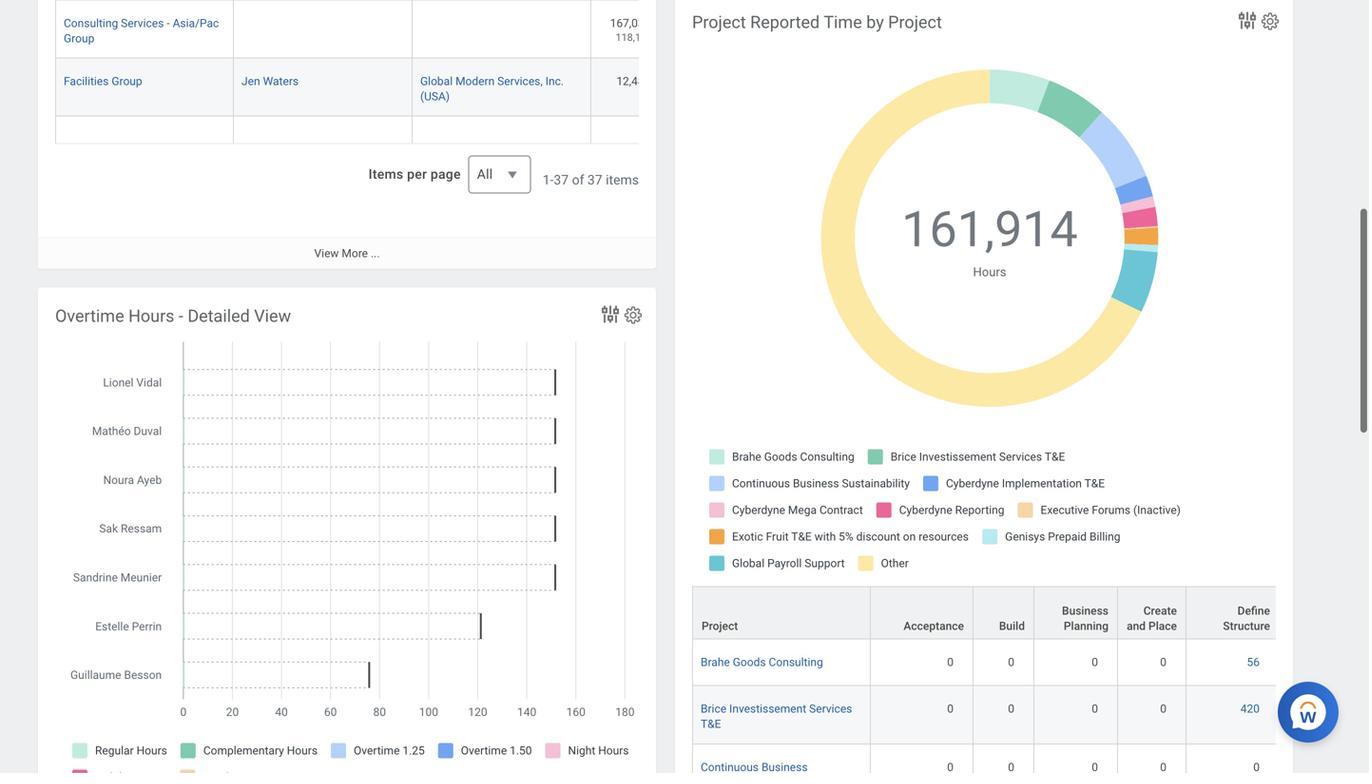 Task type: vqa. For each thing, say whether or not it's contained in the screenshot.
65 at right bottom
no



Task type: locate. For each thing, give the bounding box(es) containing it.
420
[[1241, 703, 1260, 716]]

0 horizontal spatial configure and view chart data image
[[599, 303, 622, 326]]

1 vertical spatial configure and view chart data image
[[599, 303, 622, 326]]

view right detailed
[[254, 306, 291, 326]]

overtime
[[55, 306, 124, 326]]

group right facilities
[[112, 75, 142, 88]]

place
[[1149, 620, 1177, 633]]

420 button
[[1241, 702, 1263, 717]]

1 vertical spatial view
[[254, 306, 291, 326]]

configure and view chart data image inside overtime hours - detailed view element
[[599, 303, 622, 326]]

global
[[420, 75, 453, 88]]

view left more
[[314, 247, 339, 260]]

group
[[64, 32, 94, 45], [112, 75, 142, 88]]

consulting inside "brahe goods consulting" link
[[769, 656, 823, 669]]

...
[[371, 247, 380, 260]]

0 vertical spatial consulting
[[64, 16, 118, 30]]

- left asia/pac
[[167, 16, 170, 30]]

cell
[[234, 0, 413, 58], [413, 0, 592, 58], [55, 117, 234, 175], [234, 117, 413, 175], [413, 117, 592, 175], [592, 117, 675, 175]]

consulting right "goods"
[[769, 656, 823, 669]]

(usa)
[[420, 90, 450, 103]]

group up facilities
[[64, 32, 94, 45]]

12,480.00
[[617, 75, 667, 88]]

row containing consulting services - asia/pac group
[[55, 0, 1210, 58]]

0 vertical spatial view
[[314, 247, 339, 260]]

project button
[[693, 587, 870, 639]]

build column header
[[974, 586, 1035, 641]]

consulting services - asia/pac group link
[[64, 13, 219, 45]]

0 horizontal spatial view
[[254, 306, 291, 326]]

project for project
[[702, 620, 738, 633]]

hours right overtime
[[128, 306, 174, 326]]

1 vertical spatial hours
[[128, 306, 174, 326]]

row
[[55, 0, 1210, 58], [55, 58, 1210, 117], [55, 117, 1210, 175], [692, 586, 1370, 641], [692, 640, 1370, 686], [692, 686, 1370, 745], [692, 745, 1370, 773]]

overtime hours - detailed view element
[[38, 288, 656, 773]]

acceptance
[[904, 620, 964, 633]]

project reported time by project
[[692, 12, 942, 32]]

0 vertical spatial services
[[121, 16, 164, 30]]

consulting services - asia/pac group
[[64, 16, 219, 45]]

1 horizontal spatial hours
[[973, 265, 1007, 279]]

create and place column header
[[1119, 586, 1187, 641]]

1 vertical spatial -
[[179, 306, 183, 326]]

project column header
[[692, 586, 871, 641]]

items
[[606, 172, 639, 188]]

define
[[1238, 605, 1271, 618]]

0 horizontal spatial 37
[[554, 172, 569, 188]]

consulting
[[64, 16, 118, 30], [769, 656, 823, 669]]

overtime hours - detailed view
[[55, 306, 291, 326]]

services inside "brice investissement services t&e"
[[810, 703, 853, 716]]

services
[[121, 16, 164, 30], [810, 703, 853, 716]]

items per page
[[369, 167, 461, 182]]

0 horizontal spatial services
[[121, 16, 164, 30]]

161,914 button
[[902, 197, 1081, 263]]

configure and view chart data image for project reported time by project
[[1236, 9, 1259, 32]]

facilities
[[64, 75, 109, 88]]

37
[[554, 172, 569, 188], [588, 172, 603, 188]]

investissement
[[730, 703, 807, 716]]

view more ... link
[[38, 237, 656, 269]]

row containing business planning
[[692, 586, 1370, 641]]

161,914
[[902, 201, 1078, 258]]

project up brahe
[[702, 620, 738, 633]]

create
[[1144, 605, 1177, 618]]

more
[[342, 247, 368, 260]]

build button
[[974, 587, 1034, 639]]

business
[[1062, 605, 1109, 618]]

business planning column header
[[1035, 586, 1119, 641]]

- left detailed
[[179, 306, 183, 326]]

configure and view chart data image left configure project reported time by project icon
[[1236, 9, 1259, 32]]

jen waters
[[242, 75, 299, 88]]

time
[[824, 12, 862, 32]]

services left asia/pac
[[121, 16, 164, 30]]

1 horizontal spatial configure and view chart data image
[[1236, 9, 1259, 32]]

- for asia/pac
[[167, 16, 170, 30]]

1 horizontal spatial 37
[[588, 172, 603, 188]]

view inside time off balances and liability by organization element
[[314, 247, 339, 260]]

0 vertical spatial configure and view chart data image
[[1236, 9, 1259, 32]]

1 horizontal spatial group
[[112, 75, 142, 88]]

brahe goods consulting
[[701, 656, 823, 669]]

project left 'reported'
[[692, 12, 746, 32]]

56 button
[[1247, 655, 1263, 670]]

time off balances and liability by organization element
[[38, 0, 1210, 269]]

1 vertical spatial services
[[810, 703, 853, 716]]

- inside consulting services - asia/pac group
[[167, 16, 170, 30]]

56
[[1247, 656, 1260, 669]]

0 vertical spatial hours
[[973, 265, 1007, 279]]

project right the by
[[888, 12, 942, 32]]

0 horizontal spatial group
[[64, 32, 94, 45]]

hours
[[973, 265, 1007, 279], [128, 306, 174, 326]]

0 horizontal spatial -
[[167, 16, 170, 30]]

0 horizontal spatial consulting
[[64, 16, 118, 30]]

0
[[948, 656, 954, 669], [1008, 656, 1015, 669], [1092, 656, 1099, 669], [1161, 656, 1167, 669], [948, 703, 954, 716], [1008, 703, 1015, 716], [1092, 703, 1099, 716], [1161, 703, 1167, 716]]

facilities group
[[64, 75, 142, 88]]

brice investissement services t&e
[[701, 703, 853, 731]]

37 right of
[[588, 172, 603, 188]]

1 horizontal spatial services
[[810, 703, 853, 716]]

cell down "12,480.00"
[[592, 117, 675, 175]]

cell up waters
[[234, 0, 413, 58]]

detailed
[[188, 306, 250, 326]]

configure and view chart data image
[[1236, 9, 1259, 32], [599, 303, 622, 326]]

1 vertical spatial consulting
[[769, 656, 823, 669]]

define structure
[[1223, 605, 1271, 633]]

group inside consulting services - asia/pac group
[[64, 32, 94, 45]]

1 horizontal spatial view
[[314, 247, 339, 260]]

project inside popup button
[[702, 620, 738, 633]]

project
[[692, 12, 746, 32], [888, 12, 942, 32], [702, 620, 738, 633]]

view
[[314, 247, 339, 260], [254, 306, 291, 326]]

project for project reported time by project
[[692, 12, 746, 32]]

configure and view chart data image left configure overtime hours - detailed view 'image'
[[599, 303, 622, 326]]

items
[[369, 167, 404, 182]]

structure
[[1223, 620, 1271, 633]]

page
[[431, 167, 461, 182]]

hours down 161,914 button
[[973, 265, 1007, 279]]

consulting up facilities group link
[[64, 16, 118, 30]]

services right investissement
[[810, 703, 853, 716]]

0 button
[[948, 655, 957, 670], [1008, 655, 1018, 670], [1092, 655, 1101, 670], [1161, 655, 1170, 670], [948, 702, 957, 717], [1008, 702, 1018, 717], [1092, 702, 1101, 717], [1161, 702, 1170, 717]]

1 horizontal spatial -
[[179, 306, 183, 326]]

0 horizontal spatial hours
[[128, 306, 174, 326]]

t&e
[[701, 718, 721, 731]]

-
[[167, 16, 170, 30], [179, 306, 183, 326]]

1 horizontal spatial consulting
[[769, 656, 823, 669]]

define structure button
[[1187, 587, 1279, 639]]

configure overtime hours - detailed view image
[[623, 305, 644, 326]]

0 vertical spatial group
[[64, 32, 94, 45]]

37 left of
[[554, 172, 569, 188]]

118,141.45
[[616, 31, 667, 43]]

hours inside 161,914 hours
[[973, 265, 1007, 279]]

0 vertical spatial -
[[167, 16, 170, 30]]

1 37 from the left
[[554, 172, 569, 188]]

1 vertical spatial group
[[112, 75, 142, 88]]

167,030.42 118,141.45
[[610, 16, 667, 43]]



Task type: describe. For each thing, give the bounding box(es) containing it.
acceptance button
[[871, 587, 973, 639]]

and
[[1127, 620, 1146, 633]]

by
[[867, 12, 884, 32]]

cell down waters
[[234, 117, 413, 175]]

business planning button
[[1035, 587, 1118, 639]]

hours for overtime
[[128, 306, 174, 326]]

brice investissement services t&e link
[[701, 699, 853, 731]]

modern
[[456, 75, 495, 88]]

per
[[407, 167, 427, 182]]

facilities group link
[[64, 71, 142, 88]]

waters
[[263, 75, 299, 88]]

view more ...
[[314, 247, 380, 260]]

of
[[572, 172, 584, 188]]

167,030.42
[[610, 16, 667, 30]]

build
[[999, 620, 1025, 633]]

asia/pac
[[173, 16, 219, 30]]

global modern services, inc. (usa)
[[420, 75, 564, 103]]

1-37 of 37 items status
[[543, 171, 639, 190]]

business planning
[[1062, 605, 1109, 633]]

create and place
[[1127, 605, 1177, 633]]

161,914 hours
[[902, 201, 1078, 279]]

global modern services, inc. (usa) link
[[420, 71, 564, 103]]

brahe
[[701, 656, 730, 669]]

brice
[[701, 703, 727, 716]]

services inside consulting services - asia/pac group
[[121, 16, 164, 30]]

planning
[[1064, 620, 1109, 633]]

reported
[[751, 12, 820, 32]]

inc.
[[546, 75, 564, 88]]

2 37 from the left
[[588, 172, 603, 188]]

cell down global modern services, inc. (usa)
[[413, 117, 592, 175]]

services,
[[498, 75, 543, 88]]

brahe goods consulting link
[[701, 652, 823, 669]]

jen
[[242, 75, 260, 88]]

cell down facilities group at the top left of the page
[[55, 117, 234, 175]]

items per page element
[[366, 144, 531, 205]]

jen waters link
[[242, 71, 299, 88]]

hours for 161,914
[[973, 265, 1007, 279]]

- for detailed
[[179, 306, 183, 326]]

row containing facilities group
[[55, 58, 1210, 117]]

consulting inside consulting services - asia/pac group
[[64, 16, 118, 30]]

acceptance column header
[[871, 586, 974, 641]]

create and place button
[[1119, 587, 1186, 639]]

goods
[[733, 656, 766, 669]]

1-
[[543, 172, 554, 188]]

configure project reported time by project image
[[1260, 11, 1281, 32]]

1-37 of 37 items
[[543, 172, 639, 188]]

row containing brahe goods consulting
[[692, 640, 1370, 686]]

cell up services, in the top of the page
[[413, 0, 592, 58]]

row containing brice investissement services t&e
[[692, 686, 1370, 745]]

configure and view chart data image for overtime hours - detailed view
[[599, 303, 622, 326]]



